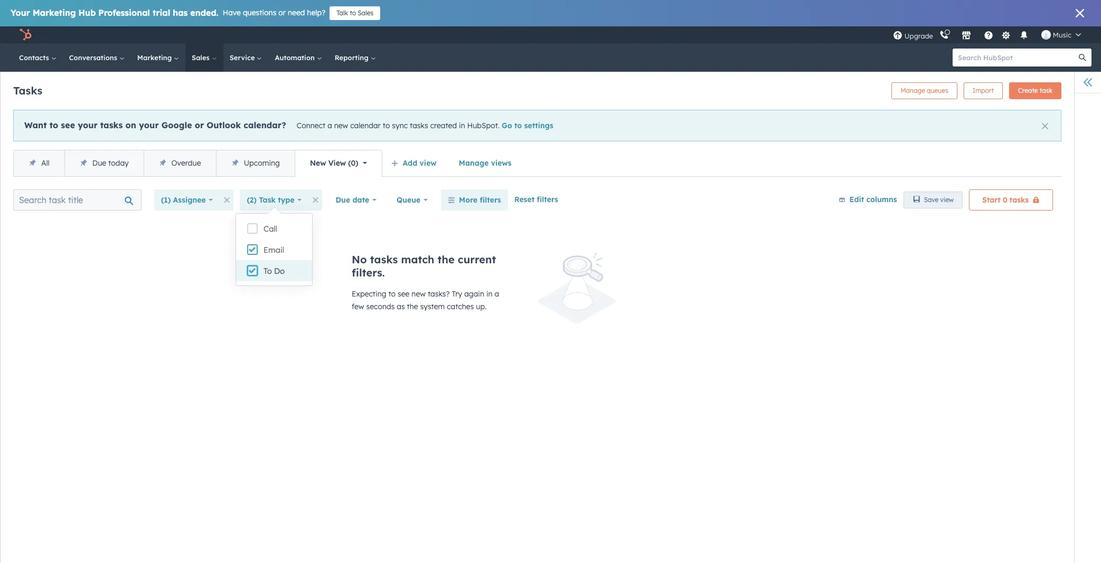 Task type: locate. For each thing, give the bounding box(es) containing it.
0 horizontal spatial or
[[195, 120, 204, 130]]

1 horizontal spatial new
[[412, 289, 426, 299]]

see
[[61, 120, 75, 130], [398, 289, 410, 299]]

or inside alert
[[195, 120, 204, 130]]

0 vertical spatial sales
[[358, 9, 374, 17]]

new up system
[[412, 289, 426, 299]]

1 vertical spatial view
[[941, 196, 954, 204]]

due
[[92, 158, 106, 168], [336, 195, 350, 205]]

close image down task
[[1042, 123, 1049, 129]]

view right add at the left top of page
[[420, 158, 437, 168]]

manage
[[901, 87, 925, 95], [459, 158, 489, 168]]

to
[[264, 266, 272, 276]]

a right connect
[[328, 121, 332, 130]]

your up "due today" link
[[78, 120, 98, 130]]

0 vertical spatial in
[[459, 121, 465, 130]]

a inside expecting to see new tasks? try again in a few seconds as the system catches up.
[[495, 289, 499, 299]]

or right "google" at the top left of page
[[195, 120, 204, 130]]

see inside expecting to see new tasks? try again in a few seconds as the system catches up.
[[398, 289, 410, 299]]

manage inside manage views link
[[459, 158, 489, 168]]

the right match
[[438, 253, 455, 266]]

menu containing music
[[892, 26, 1089, 43]]

0 horizontal spatial a
[[328, 121, 332, 130]]

1 vertical spatial see
[[398, 289, 410, 299]]

the inside "no tasks match the current filters."
[[438, 253, 455, 266]]

0 horizontal spatial manage
[[459, 158, 489, 168]]

queues
[[927, 87, 949, 95]]

more filters link
[[441, 190, 508, 211]]

filters
[[537, 195, 558, 204], [480, 195, 501, 205]]

contacts
[[19, 53, 51, 62]]

navigation
[[13, 150, 382, 177]]

1 horizontal spatial close image
[[1076, 9, 1084, 17]]

1 horizontal spatial a
[[495, 289, 499, 299]]

talk
[[337, 9, 348, 17]]

(2) task type button
[[240, 190, 309, 211]]

new
[[334, 121, 348, 130], [412, 289, 426, 299]]

1 horizontal spatial due
[[336, 195, 350, 205]]

due for due today
[[92, 158, 106, 168]]

start 0 tasks button
[[969, 190, 1053, 211]]

calling icon button
[[935, 28, 953, 42]]

Search task title search field
[[13, 190, 142, 211]]

or left need
[[279, 8, 286, 17]]

2 your from the left
[[139, 120, 159, 130]]

have
[[223, 8, 241, 17]]

tasks right "start"
[[1010, 195, 1029, 205]]

search button
[[1074, 49, 1092, 67]]

sales inside button
[[358, 9, 374, 17]]

all link
[[14, 151, 64, 176]]

connect
[[297, 121, 326, 130]]

0 vertical spatial marketing
[[33, 7, 76, 18]]

view inside popup button
[[420, 158, 437, 168]]

upcoming
[[244, 158, 280, 168]]

0 vertical spatial new
[[334, 121, 348, 130]]

music
[[1053, 31, 1072, 39]]

type
[[278, 195, 295, 205]]

sales
[[358, 9, 374, 17], [192, 53, 212, 62]]

tasks left on
[[100, 120, 123, 130]]

tasks right no
[[370, 253, 398, 266]]

filters inside button
[[537, 195, 558, 204]]

new inside expecting to see new tasks? try again in a few seconds as the system catches up.
[[412, 289, 426, 299]]

in
[[459, 121, 465, 130], [486, 289, 493, 299]]

see right "want"
[[61, 120, 75, 130]]

close image for have questions or need help?
[[1076, 9, 1084, 17]]

1 horizontal spatial view
[[941, 196, 954, 204]]

1 vertical spatial new
[[412, 289, 426, 299]]

0 horizontal spatial your
[[78, 120, 98, 130]]

1 horizontal spatial 0
[[1003, 195, 1008, 205]]

0 horizontal spatial in
[[459, 121, 465, 130]]

0 inside 'button'
[[1003, 195, 1008, 205]]

0 vertical spatial a
[[328, 121, 332, 130]]

0
[[351, 158, 356, 168], [1003, 195, 1008, 205]]

to up seconds
[[388, 289, 396, 299]]

upcoming link
[[216, 151, 295, 176]]

marketing down "trial"
[[137, 53, 174, 62]]

automation
[[275, 53, 317, 62]]

manage left views
[[459, 158, 489, 168]]

0 vertical spatial the
[[438, 253, 455, 266]]

in inside expecting to see new tasks? try again in a few seconds as the system catches up.
[[486, 289, 493, 299]]

list box
[[236, 214, 312, 286]]

close image up music popup button
[[1076, 9, 1084, 17]]

today
[[108, 158, 129, 168]]

to right "want"
[[49, 120, 58, 130]]

view
[[328, 158, 346, 168]]

hubspot image
[[19, 29, 32, 41]]

view right save
[[941, 196, 954, 204]]

0 horizontal spatial filters
[[480, 195, 501, 205]]

navigation containing all
[[13, 150, 382, 177]]

view inside button
[[941, 196, 954, 204]]

1 horizontal spatial see
[[398, 289, 410, 299]]

tasks inside 'button'
[[1010, 195, 1029, 205]]

0 horizontal spatial sales
[[192, 53, 212, 62]]

overdue
[[171, 158, 201, 168]]

the right as
[[407, 302, 418, 312]]

0 vertical spatial view
[[420, 158, 437, 168]]

1 vertical spatial close image
[[1042, 123, 1049, 129]]

0 vertical spatial see
[[61, 120, 75, 130]]

due date button
[[329, 190, 384, 211]]

task
[[259, 195, 276, 205]]

due left date
[[336, 195, 350, 205]]

reporting
[[335, 53, 371, 62]]

sales right talk
[[358, 9, 374, 17]]

filters for reset filters
[[537, 195, 558, 204]]

1 horizontal spatial filters
[[537, 195, 558, 204]]

in up up.
[[486, 289, 493, 299]]

to right go
[[515, 121, 522, 130]]

new inside want to see your tasks on your google or outlook calendar? alert
[[334, 121, 348, 130]]

1 horizontal spatial or
[[279, 8, 286, 17]]

sales left service
[[192, 53, 212, 62]]

new view ( 0 )
[[310, 158, 358, 168]]

view
[[420, 158, 437, 168], [941, 196, 954, 204]]

(2) task type
[[247, 195, 295, 205]]

upgrade
[[905, 31, 933, 40]]

your right on
[[139, 120, 159, 130]]

0 vertical spatial due
[[92, 158, 106, 168]]

0 right view
[[351, 158, 356, 168]]

due inside "due today" link
[[92, 158, 106, 168]]

to inside button
[[350, 9, 356, 17]]

due left today
[[92, 158, 106, 168]]

1 vertical spatial manage
[[459, 158, 489, 168]]

seconds
[[366, 302, 395, 312]]

to right talk
[[350, 9, 356, 17]]

0 right "start"
[[1003, 195, 1008, 205]]

0 horizontal spatial the
[[407, 302, 418, 312]]

1 vertical spatial marketing
[[137, 53, 174, 62]]

see for new
[[398, 289, 410, 299]]

a right again
[[495, 289, 499, 299]]

1 horizontal spatial in
[[486, 289, 493, 299]]

to
[[350, 9, 356, 17], [49, 120, 58, 130], [383, 121, 390, 130], [515, 121, 522, 130], [388, 289, 396, 299]]

talk to sales
[[337, 9, 374, 17]]

see inside alert
[[61, 120, 75, 130]]

1 vertical spatial or
[[195, 120, 204, 130]]

filters right reset
[[537, 195, 558, 204]]

tasks inside "no tasks match the current filters."
[[370, 253, 398, 266]]

0 vertical spatial manage
[[901, 87, 925, 95]]

0 vertical spatial or
[[279, 8, 286, 17]]

1 vertical spatial in
[[486, 289, 493, 299]]

close image
[[1076, 9, 1084, 17], [1042, 123, 1049, 129]]

create task link
[[1009, 82, 1062, 99]]

0 vertical spatial close image
[[1076, 9, 1084, 17]]

manage inside manage queues link
[[901, 87, 925, 95]]

to for expecting
[[388, 289, 396, 299]]

match
[[401, 253, 434, 266]]

0 vertical spatial 0
[[351, 158, 356, 168]]

few
[[352, 302, 364, 312]]

assignee
[[173, 195, 206, 205]]

reset
[[514, 195, 535, 204]]

new left calendar
[[334, 121, 348, 130]]

manage left the queues
[[901, 87, 925, 95]]

1 horizontal spatial your
[[139, 120, 159, 130]]

due inside due date popup button
[[336, 195, 350, 205]]

due date
[[336, 195, 369, 205]]

expecting to see new tasks? try again in a few seconds as the system catches up.
[[352, 289, 499, 312]]

in right created
[[459, 121, 465, 130]]

go to settings link
[[502, 121, 553, 130]]

save view button
[[904, 192, 963, 209]]

menu
[[892, 26, 1089, 43]]

help button
[[980, 26, 998, 43]]

again
[[464, 289, 484, 299]]

Search HubSpot search field
[[953, 49, 1082, 67]]

0 horizontal spatial close image
[[1042, 123, 1049, 129]]

0 horizontal spatial 0
[[351, 158, 356, 168]]

marketing
[[33, 7, 76, 18], [137, 53, 174, 62]]

connect a new calendar to sync tasks created in hubspot. go to settings
[[297, 121, 553, 130]]

call
[[264, 224, 277, 234]]

1 vertical spatial the
[[407, 302, 418, 312]]

1 horizontal spatial the
[[438, 253, 455, 266]]

1 horizontal spatial sales
[[358, 9, 374, 17]]

0 horizontal spatial new
[[334, 121, 348, 130]]

create task
[[1018, 87, 1053, 95]]

your
[[78, 120, 98, 130], [139, 120, 159, 130]]

help image
[[984, 31, 993, 41]]

1 horizontal spatial manage
[[901, 87, 925, 95]]

conversations
[[69, 53, 119, 62]]

hub
[[78, 7, 96, 18]]

columns
[[867, 195, 897, 204]]

1 vertical spatial a
[[495, 289, 499, 299]]

reporting link
[[328, 43, 382, 72]]

tasks
[[100, 120, 123, 130], [410, 121, 428, 130], [1010, 195, 1029, 205], [370, 253, 398, 266]]

0 horizontal spatial view
[[420, 158, 437, 168]]

0 horizontal spatial marketing
[[33, 7, 76, 18]]

save view
[[924, 196, 954, 204]]

1 vertical spatial due
[[336, 195, 350, 205]]

(1) assignee
[[161, 195, 206, 205]]

due today link
[[64, 151, 143, 176]]

0 horizontal spatial due
[[92, 158, 106, 168]]

close image inside want to see your tasks on your google or outlook calendar? alert
[[1042, 123, 1049, 129]]

current
[[458, 253, 496, 266]]

marketing left the hub in the top of the page
[[33, 7, 76, 18]]

filters right more in the left of the page
[[480, 195, 501, 205]]

search image
[[1079, 54, 1087, 61]]

close image for connect a new calendar to sync tasks created in hubspot.
[[1042, 123, 1049, 129]]

marketing link
[[131, 43, 185, 72]]

see up as
[[398, 289, 410, 299]]

1 vertical spatial 0
[[1003, 195, 1008, 205]]

0 horizontal spatial see
[[61, 120, 75, 130]]

to inside expecting to see new tasks? try again in a few seconds as the system catches up.
[[388, 289, 396, 299]]

marketplaces button
[[955, 26, 978, 43]]

on
[[125, 120, 136, 130]]

due for due date
[[336, 195, 350, 205]]

calendar?
[[244, 120, 286, 130]]



Task type: vqa. For each thing, say whether or not it's contained in the screenshot.
Target to the top
no



Task type: describe. For each thing, give the bounding box(es) containing it.
service
[[230, 53, 257, 62]]

no
[[352, 253, 367, 266]]

email
[[264, 245, 284, 255]]

manage for manage views
[[459, 158, 489, 168]]

task
[[1040, 87, 1053, 95]]

view for save view
[[941, 196, 954, 204]]

tasks right "sync"
[[410, 121, 428, 130]]

manage queues
[[901, 87, 949, 95]]

queue
[[397, 195, 421, 205]]

hubspot.
[[467, 121, 500, 130]]

your
[[11, 7, 30, 18]]

marketplaces image
[[962, 31, 971, 41]]

has
[[173, 7, 188, 18]]

want to see your tasks on your google or outlook calendar?
[[24, 120, 286, 130]]

(
[[348, 158, 351, 168]]

edit columns button
[[839, 193, 897, 207]]

to for want
[[49, 120, 58, 130]]

your marketing hub professional trial has ended. have questions or need help?
[[11, 7, 325, 18]]

help?
[[307, 8, 325, 17]]

)
[[356, 158, 358, 168]]

settings link
[[1000, 29, 1013, 40]]

manage for manage queues
[[901, 87, 925, 95]]

date
[[353, 195, 369, 205]]

due today
[[92, 158, 129, 168]]

upgrade image
[[893, 31, 903, 40]]

1 horizontal spatial marketing
[[137, 53, 174, 62]]

settings
[[524, 121, 553, 130]]

reset filters
[[514, 195, 558, 204]]

ended.
[[190, 7, 219, 18]]

calling icon image
[[940, 31, 949, 40]]

or inside your marketing hub professional trial has ended. have questions or need help?
[[279, 8, 286, 17]]

manage views link
[[452, 153, 519, 174]]

to do
[[264, 266, 285, 276]]

greg robinson image
[[1042, 30, 1051, 40]]

in inside want to see your tasks on your google or outlook calendar? alert
[[459, 121, 465, 130]]

see for your
[[61, 120, 75, 130]]

reset filters button
[[514, 190, 558, 204]]

overdue link
[[143, 151, 216, 176]]

tasks?
[[428, 289, 450, 299]]

tasks banner
[[13, 79, 1062, 99]]

created
[[430, 121, 457, 130]]

manage queues link
[[892, 82, 958, 99]]

add view
[[403, 158, 437, 168]]

manage views
[[459, 158, 512, 168]]

(1)
[[161, 195, 171, 205]]

need
[[288, 8, 305, 17]]

to for talk
[[350, 9, 356, 17]]

calendar
[[350, 121, 381, 130]]

catches
[[447, 302, 474, 312]]

filters.
[[352, 266, 385, 279]]

sync
[[392, 121, 408, 130]]

notifications button
[[1015, 26, 1033, 43]]

professional
[[98, 7, 150, 18]]

system
[[420, 302, 445, 312]]

contacts link
[[13, 43, 63, 72]]

edit columns
[[850, 195, 897, 204]]

sales link
[[185, 43, 223, 72]]

hubspot link
[[13, 29, 40, 41]]

a inside alert
[[328, 121, 332, 130]]

(2)
[[247, 195, 257, 205]]

filters for more filters
[[480, 195, 501, 205]]

settings image
[[1002, 31, 1011, 40]]

list box containing call
[[236, 214, 312, 286]]

view for add view
[[420, 158, 437, 168]]

create
[[1018, 87, 1038, 95]]

1 vertical spatial sales
[[192, 53, 212, 62]]

(1) assignee button
[[154, 190, 220, 211]]

the inside expecting to see new tasks? try again in a few seconds as the system catches up.
[[407, 302, 418, 312]]

conversations link
[[63, 43, 131, 72]]

expecting
[[352, 289, 386, 299]]

google
[[162, 120, 192, 130]]

import link
[[964, 82, 1003, 99]]

views
[[491, 158, 512, 168]]

start
[[983, 195, 1001, 205]]

want to see your tasks on your google or outlook calendar? alert
[[13, 110, 1062, 142]]

edit
[[850, 195, 864, 204]]

1 your from the left
[[78, 120, 98, 130]]

questions
[[243, 8, 276, 17]]

as
[[397, 302, 405, 312]]

notifications image
[[1019, 31, 1029, 41]]

save
[[924, 196, 939, 204]]

new
[[310, 158, 326, 168]]

add view button
[[384, 153, 446, 174]]

automation link
[[269, 43, 328, 72]]

no tasks match the current filters.
[[352, 253, 496, 279]]

all
[[41, 158, 50, 168]]

want
[[24, 120, 47, 130]]

to left "sync"
[[383, 121, 390, 130]]

do
[[274, 266, 285, 276]]

start 0 tasks
[[983, 195, 1029, 205]]

trial
[[153, 7, 170, 18]]



